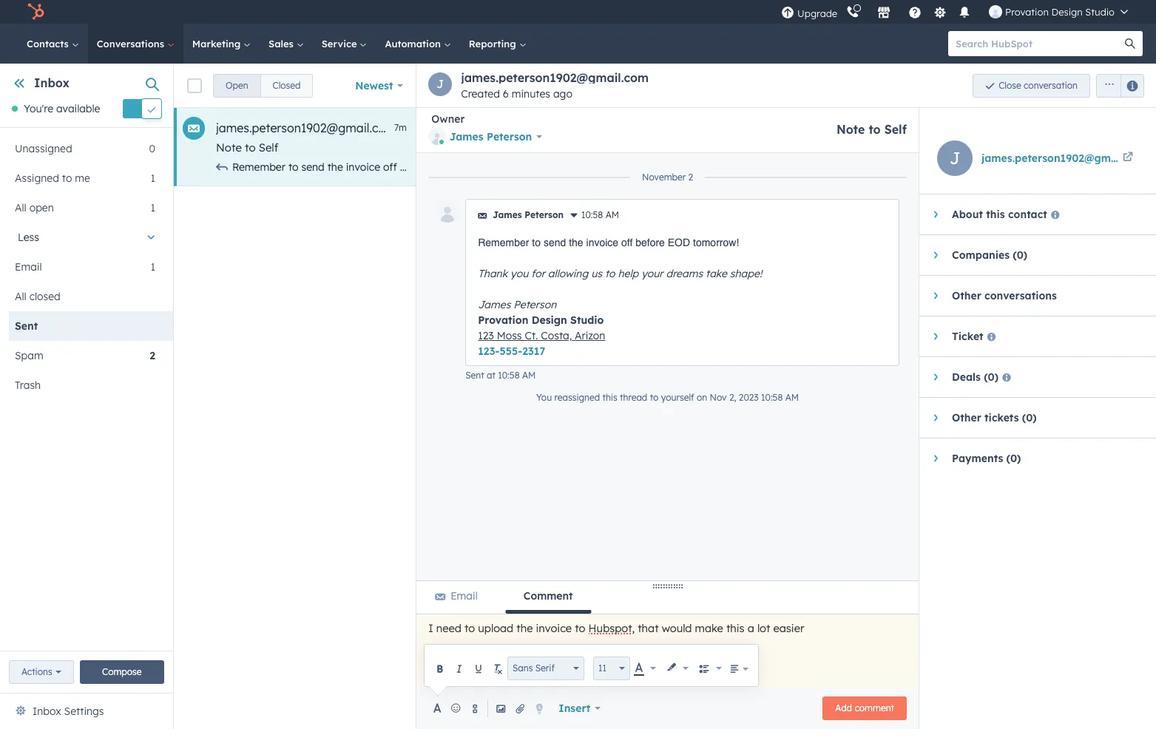 Task type: locate. For each thing, give the bounding box(es) containing it.
studio inside provation design studio popup button
[[1086, 6, 1115, 18]]

1 for open
[[151, 201, 155, 215]]

eod down owner
[[435, 161, 457, 174]]

hubspot image
[[27, 3, 44, 21]]

123-555-2317 link
[[478, 345, 545, 358]]

the inside email from james.peterson1902@gmail.com with subject note to self "row"
[[327, 161, 343, 174]]

allowing up 10:58 am
[[582, 161, 623, 174]]

caret image left other conversations
[[934, 291, 938, 300]]

off
[[383, 161, 397, 174], [621, 237, 633, 249]]

0 horizontal spatial take
[[706, 267, 727, 280]]

(0) inside deals (0) dropdown button
[[984, 371, 999, 384]]

the for remember to send the invoice off before eod tomorrow!  thank you for allowing us to help your dreams take shape!  james peterson provation design studio 123 moss ct. costa, arizon 123-5
[[327, 161, 343, 174]]

0 vertical spatial arizon
[[1098, 161, 1129, 174]]

sent up spam
[[15, 320, 38, 333]]

1 horizontal spatial before
[[636, 237, 665, 249]]

add comment
[[836, 703, 894, 714]]

james.peterson1902@gmail.com down closed "button"
[[216, 121, 396, 135]]

remember for remember to send the invoice off before eod tomorrow!
[[478, 237, 529, 249]]

1 vertical spatial 123
[[478, 329, 494, 343]]

2 1 from the top
[[151, 201, 155, 215]]

invoice down 'comment' button
[[536, 621, 572, 636]]

0 vertical spatial us
[[625, 161, 636, 174]]

am up remember to send the invoice off before eod tomorrow! on the top of page
[[606, 209, 619, 220]]

your inside email from james.peterson1902@gmail.com with subject note to self "row"
[[676, 161, 698, 174]]

1 horizontal spatial tomorrow!
[[693, 237, 739, 249]]

you down ago
[[545, 161, 563, 174]]

trash
[[15, 379, 41, 392]]

0 vertical spatial james peterson
[[450, 130, 532, 144]]

provation inside popup button
[[1005, 6, 1049, 18]]

peterson down note to self heading
[[835, 161, 878, 174]]

10:58 right at at the left bottom of the page
[[498, 370, 520, 381]]

0 horizontal spatial note
[[216, 141, 242, 155]]

(0) right companies
[[1013, 249, 1028, 262]]

0 horizontal spatial email
[[15, 261, 42, 274]]

caret image inside about this contact dropdown button
[[934, 210, 938, 219]]

this inside dropdown button
[[986, 208, 1005, 221]]

group down sales
[[213, 74, 313, 97]]

1 vertical spatial eod
[[668, 237, 690, 249]]

peterson up 2317
[[514, 298, 557, 311]]

am down 2317
[[522, 370, 536, 381]]

design up search hubspot search field
[[1052, 6, 1083, 18]]

2 caret image from the top
[[934, 332, 938, 341]]

1 horizontal spatial thank
[[512, 161, 542, 174]]

newest button
[[346, 71, 413, 100]]

1 vertical spatial take
[[706, 267, 727, 280]]

ct. up 2317
[[525, 329, 538, 343]]

moss up 555-
[[497, 329, 522, 343]]

1 horizontal spatial 123
[[1001, 161, 1017, 174]]

123 up about this contact
[[1001, 161, 1017, 174]]

10:58 right 2023
[[761, 392, 783, 403]]

for up "james peterson provation design studio 123 moss ct. costa, arizon 123-555-2317"
[[531, 267, 545, 280]]

caret image for about this contact dropdown button
[[934, 210, 938, 219]]

menu
[[780, 0, 1139, 24]]

design inside provation design studio popup button
[[1052, 6, 1083, 18]]

other inside dropdown button
[[952, 411, 982, 425]]

send up thank you for allowing us to help your dreams take shape!
[[544, 237, 566, 249]]

james peterson left more info icon at the top
[[493, 209, 564, 220]]

caret image left companies
[[934, 251, 938, 260]]

1 horizontal spatial sent
[[466, 370, 484, 381]]

sans serif button
[[508, 657, 584, 681]]

1 horizontal spatial off
[[621, 237, 633, 249]]

remember inside email from james.peterson1902@gmail.com with subject note to self "row"
[[232, 161, 286, 174]]

other conversations
[[952, 289, 1057, 303]]

thank up "james peterson provation design studio 123 moss ct. costa, arizon 123-555-2317"
[[478, 267, 508, 280]]

for
[[566, 161, 579, 174], [531, 267, 545, 280]]

peterson inside popup button
[[487, 130, 532, 144]]

0 vertical spatial costa,
[[1064, 161, 1095, 174]]

november
[[642, 172, 686, 183]]

dreams inside email from james.peterson1902@gmail.com with subject note to self "row"
[[700, 161, 737, 174]]

caret image
[[934, 210, 938, 219], [934, 251, 938, 260]]

group down search icon
[[1090, 74, 1145, 97]]

design inside "james peterson provation design studio 123 moss ct. costa, arizon 123-555-2317"
[[532, 314, 567, 327]]

you reassigned this thread to yourself on nov 2, 2023 10:58 am
[[536, 392, 799, 403]]

notifications image
[[958, 7, 971, 20]]

1 horizontal spatial invoice
[[536, 621, 572, 636]]

3 1 from the top
[[151, 261, 155, 274]]

1 vertical spatial note to self
[[216, 141, 278, 155]]

2 vertical spatial the
[[517, 621, 533, 636]]

thank you for allowing us to help your dreams take shape!
[[478, 267, 762, 280]]

remember
[[232, 161, 286, 174], [478, 237, 529, 249]]

0 vertical spatial remember
[[232, 161, 286, 174]]

1 horizontal spatial email
[[451, 590, 478, 603]]

(0) inside companies (0) dropdown button
[[1013, 249, 1028, 262]]

us left november
[[625, 161, 636, 174]]

sales link
[[260, 24, 313, 64]]

before down 7m
[[400, 161, 432, 174]]

add comment group
[[823, 697, 907, 721]]

inbox left settings
[[33, 705, 61, 718]]

available
[[56, 102, 100, 116]]

1 other from the top
[[952, 289, 982, 303]]

0 horizontal spatial send
[[301, 161, 325, 174]]

group containing open
[[213, 74, 313, 97]]

1 horizontal spatial provation
[[881, 161, 928, 174]]

would
[[662, 621, 692, 636]]

less
[[18, 231, 39, 244]]

minutes
[[512, 87, 550, 101]]

james peterson image
[[989, 5, 1003, 18]]

1 vertical spatial tomorrow!
[[693, 237, 739, 249]]

this left a
[[726, 621, 745, 636]]

calling icon image
[[846, 6, 860, 19]]

123 up the 123-555-2317 link
[[478, 329, 494, 343]]

11 button
[[593, 657, 630, 681]]

caret image left 'about'
[[934, 210, 938, 219]]

(0)
[[1013, 249, 1028, 262], [984, 371, 999, 384], [1022, 411, 1037, 425], [1007, 452, 1021, 465]]

0 horizontal spatial help
[[618, 267, 639, 280]]

other left tickets
[[952, 411, 982, 425]]

the down more info icon at the top
[[569, 237, 583, 249]]

tomorrow! inside email from james.peterson1902@gmail.com with subject note to self "row"
[[460, 161, 509, 174]]

all for all closed
[[15, 290, 26, 304]]

1 horizontal spatial moss
[[1020, 161, 1045, 174]]

(0) right deals
[[984, 371, 999, 384]]

costa, up 2317
[[541, 329, 572, 343]]

send inside email from james.peterson1902@gmail.com with subject note to self "row"
[[301, 161, 325, 174]]

actions
[[21, 667, 52, 678]]

all closed button
[[9, 282, 155, 312]]

0 vertical spatial shape!
[[764, 161, 796, 174]]

1 horizontal spatial arizon
[[1098, 161, 1129, 174]]

0 vertical spatial other
[[952, 289, 982, 303]]

costa, inside email from james.peterson1902@gmail.com with subject note to self "row"
[[1064, 161, 1095, 174]]

2 caret image from the top
[[934, 251, 938, 260]]

thank
[[512, 161, 542, 174], [478, 267, 508, 280]]

the down james.peterson1902@gmail.com 7m
[[327, 161, 343, 174]]

1 horizontal spatial studio
[[967, 161, 999, 174]]

1 vertical spatial studio
[[967, 161, 999, 174]]

hubspot,
[[589, 621, 635, 636]]

1 vertical spatial email
[[451, 590, 478, 603]]

1 horizontal spatial this
[[726, 621, 745, 636]]

555-
[[500, 345, 522, 358]]

us down remember to send the invoice off before eod tomorrow! on the top of page
[[591, 267, 602, 280]]

1 vertical spatial thank
[[478, 267, 508, 280]]

shape! inside email from james.peterson1902@gmail.com with subject note to self "row"
[[764, 161, 796, 174]]

before for remember to send the invoice off before eod tomorrow!
[[636, 237, 665, 249]]

other inside 'dropdown button'
[[952, 289, 982, 303]]

1 vertical spatial dreams
[[666, 267, 703, 280]]

0 horizontal spatial 123
[[478, 329, 494, 343]]

1 vertical spatial inbox
[[33, 705, 61, 718]]

7m
[[394, 122, 407, 133]]

1 vertical spatial this
[[603, 392, 618, 403]]

dreams
[[700, 161, 737, 174], [666, 267, 703, 280]]

studio up 'about'
[[967, 161, 999, 174]]

invoice
[[346, 161, 380, 174], [586, 237, 619, 249], [536, 621, 572, 636]]

this
[[986, 208, 1005, 221], [603, 392, 618, 403], [726, 621, 745, 636]]

created
[[461, 87, 500, 101]]

allowing down remember to send the invoice off before eod tomorrow! on the top of page
[[548, 267, 588, 280]]

compose
[[102, 667, 142, 678]]

studio down thank you for allowing us to help your dreams take shape!
[[570, 314, 604, 327]]

1 vertical spatial the
[[569, 237, 583, 249]]

note
[[837, 122, 865, 137], [216, 141, 242, 155]]

i
[[429, 621, 433, 636]]

1 vertical spatial remember
[[478, 237, 529, 249]]

2 vertical spatial design
[[532, 314, 567, 327]]

about this contact button
[[920, 195, 1142, 235]]

0 vertical spatial send
[[301, 161, 325, 174]]

sent button
[[9, 312, 155, 341]]

conversation
[[1024, 80, 1078, 91]]

off inside email from james.peterson1902@gmail.com with subject note to self "row"
[[383, 161, 397, 174]]

off up thank you for allowing us to help your dreams take shape!
[[621, 237, 633, 249]]

1 horizontal spatial us
[[625, 161, 636, 174]]

0 vertical spatial moss
[[1020, 161, 1045, 174]]

other for other conversations
[[952, 289, 982, 303]]

123- inside email from james.peterson1902@gmail.com with subject note to self "row"
[[1132, 161, 1152, 174]]

moss up about this contact dropdown button
[[1020, 161, 1045, 174]]

1 horizontal spatial for
[[566, 161, 579, 174]]

companies
[[952, 249, 1010, 262]]

1 vertical spatial caret image
[[934, 251, 938, 260]]

this left thread
[[603, 392, 618, 403]]

1 caret image from the top
[[934, 210, 938, 219]]

sent inside button
[[15, 320, 38, 333]]

before
[[400, 161, 432, 174], [636, 237, 665, 249]]

1 all from the top
[[15, 201, 26, 215]]

provation down note to self heading
[[881, 161, 928, 174]]

am
[[606, 209, 619, 220], [522, 370, 536, 381], [786, 392, 799, 403]]

caret image inside deals (0) dropdown button
[[934, 373, 938, 382]]

tomorrow!
[[460, 161, 509, 174], [693, 237, 739, 249]]

before inside email from james.peterson1902@gmail.com with subject note to self "row"
[[400, 161, 432, 174]]

provation design studio
[[1005, 6, 1115, 18]]

0 horizontal spatial invoice
[[346, 161, 380, 174]]

caret image
[[934, 291, 938, 300], [934, 332, 938, 341], [934, 373, 938, 382], [934, 414, 938, 422], [934, 454, 938, 463]]

send down james.peterson1902@gmail.com 7m
[[301, 161, 325, 174]]

peterson inside "row"
[[835, 161, 878, 174]]

open
[[226, 80, 248, 91]]

that
[[638, 621, 659, 636]]

the right upload
[[517, 621, 533, 636]]

james.peterson1902@gmail.com for james.peterson1902@gmail.com created 6 minutes ago
[[461, 70, 649, 85]]

off for remember to send the invoice off before eod tomorrow!  thank you for allowing us to help your dreams take shape!  james peterson provation design studio 123 moss ct. costa, arizon 123-5
[[383, 161, 397, 174]]

group
[[213, 74, 313, 97], [1090, 74, 1145, 97], [695, 659, 726, 679]]

caret image inside companies (0) dropdown button
[[934, 251, 938, 260]]

james.peterson1902@gmail.com up ago
[[461, 70, 649, 85]]

0 horizontal spatial for
[[531, 267, 545, 280]]

caret image inside payments (0) dropdown button
[[934, 454, 938, 463]]

eod inside email from james.peterson1902@gmail.com with subject note to self "row"
[[435, 161, 457, 174]]

11
[[599, 663, 607, 674]]

sent left at at the left bottom of the page
[[466, 370, 484, 381]]

0 vertical spatial before
[[400, 161, 432, 174]]

1 horizontal spatial design
[[930, 161, 964, 174]]

caret image left "ticket"
[[934, 332, 938, 341]]

inbox inside 'link'
[[33, 705, 61, 718]]

0 vertical spatial inbox
[[34, 75, 70, 90]]

0 vertical spatial 123
[[1001, 161, 1017, 174]]

ct. inside "james peterson provation design studio 123 moss ct. costa, arizon 123-555-2317"
[[525, 329, 538, 343]]

0 vertical spatial all
[[15, 201, 26, 215]]

arizon up reassigned
[[575, 329, 605, 343]]

hubspot link
[[18, 3, 55, 21]]

marketing
[[192, 38, 243, 50]]

eod down the november 2
[[668, 237, 690, 249]]

5
[[1152, 161, 1156, 174]]

inbox up you're available
[[34, 75, 70, 90]]

caret image inside other conversations 'dropdown button'
[[934, 291, 938, 300]]

0 horizontal spatial your
[[642, 267, 663, 280]]

ct. up about this contact dropdown button
[[1048, 161, 1061, 174]]

2
[[688, 172, 693, 183], [150, 349, 155, 363]]

am right 2023
[[786, 392, 799, 403]]

help
[[652, 161, 673, 174], [618, 267, 639, 280]]

2 other from the top
[[952, 411, 982, 425]]

0 vertical spatial allowing
[[582, 161, 623, 174]]

service
[[322, 38, 360, 50]]

caret image left deals
[[934, 373, 938, 382]]

studio up search hubspot search field
[[1086, 6, 1115, 18]]

1 vertical spatial you
[[511, 267, 528, 280]]

costa, inside "james peterson provation design studio 123 moss ct. costa, arizon 123-555-2317"
[[541, 329, 572, 343]]

email down less
[[15, 261, 42, 274]]

1 vertical spatial ct.
[[525, 329, 538, 343]]

thank down james peterson popup button
[[512, 161, 542, 174]]

1 for to
[[151, 172, 155, 185]]

peterson down 6
[[487, 130, 532, 144]]

2317
[[522, 345, 545, 358]]

1 vertical spatial 1
[[151, 201, 155, 215]]

james.peterson1902@gmail.com up about this contact dropdown button
[[982, 152, 1149, 165]]

2 vertical spatial 1
[[151, 261, 155, 274]]

serif
[[535, 663, 555, 674]]

caret image left other tickets (0)
[[934, 414, 938, 422]]

peterson inside "james peterson provation design studio 123 moss ct. costa, arizon 123-555-2317"
[[514, 298, 557, 311]]

take inside email from james.peterson1902@gmail.com with subject note to self "row"
[[740, 161, 761, 174]]

email from james.peterson1902@gmail.com with subject note to self row
[[174, 108, 1156, 186]]

all
[[15, 201, 26, 215], [15, 290, 26, 304]]

0 horizontal spatial shape!
[[730, 267, 762, 280]]

costa, up about this contact dropdown button
[[1064, 161, 1095, 174]]

costa,
[[1064, 161, 1095, 174], [541, 329, 572, 343]]

0 horizontal spatial eod
[[435, 161, 457, 174]]

invoice down james.peterson1902@gmail.com 7m
[[346, 161, 380, 174]]

all left closed
[[15, 290, 26, 304]]

this right 'about'
[[986, 208, 1005, 221]]

10:58 right more info icon at the top
[[581, 209, 603, 220]]

1 vertical spatial costa,
[[541, 329, 572, 343]]

10:58
[[581, 209, 603, 220], [498, 370, 520, 381], [761, 392, 783, 403]]

more info image
[[570, 212, 579, 220]]

james inside "james peterson provation design studio 123 moss ct. costa, arizon 123-555-2317"
[[478, 298, 511, 311]]

service link
[[313, 24, 376, 64]]

comment
[[855, 703, 894, 714]]

1 vertical spatial us
[[591, 267, 602, 280]]

0 horizontal spatial arizon
[[575, 329, 605, 343]]

(0) inside other tickets (0) dropdown button
[[1022, 411, 1037, 425]]

all left open
[[15, 201, 26, 215]]

james peterson down created
[[450, 130, 532, 144]]

group down make
[[695, 659, 726, 679]]

november 2
[[642, 172, 693, 183]]

inbox settings
[[33, 705, 104, 718]]

1 horizontal spatial note
[[837, 122, 865, 137]]

(0) right payments
[[1007, 452, 1021, 465]]

take
[[740, 161, 761, 174], [706, 267, 727, 280]]

2 all from the top
[[15, 290, 26, 304]]

(0) inside payments (0) dropdown button
[[1007, 452, 1021, 465]]

assigned to me
[[15, 172, 90, 185]]

1 1 from the top
[[151, 172, 155, 185]]

before up thank you for allowing us to help your dreams take shape!
[[636, 237, 665, 249]]

1 vertical spatial provation
[[881, 161, 928, 174]]

1 caret image from the top
[[934, 291, 938, 300]]

1 vertical spatial off
[[621, 237, 633, 249]]

main content
[[174, 64, 1156, 729]]

design inside email from james.peterson1902@gmail.com with subject note to self "row"
[[930, 161, 964, 174]]

0 horizontal spatial provation
[[478, 314, 529, 327]]

on
[[697, 392, 707, 403]]

1 vertical spatial all
[[15, 290, 26, 304]]

caret image inside other tickets (0) dropdown button
[[934, 414, 938, 422]]

other tickets (0)
[[952, 411, 1037, 425]]

design
[[1052, 6, 1083, 18], [930, 161, 964, 174], [532, 314, 567, 327]]

1 horizontal spatial costa,
[[1064, 161, 1095, 174]]

1 horizontal spatial your
[[676, 161, 698, 174]]

off down 7m
[[383, 161, 397, 174]]

to
[[869, 122, 881, 137], [245, 141, 256, 155], [288, 161, 299, 174], [639, 161, 649, 174], [62, 172, 72, 185], [532, 237, 541, 249], [605, 267, 615, 280], [650, 392, 659, 403], [465, 621, 475, 636], [575, 621, 586, 636]]

provation right james peterson image
[[1005, 6, 1049, 18]]

1 vertical spatial shape!
[[730, 267, 762, 280]]

your
[[676, 161, 698, 174], [642, 267, 663, 280]]

notifications button
[[952, 0, 977, 24]]

all inside all closed button
[[15, 290, 26, 304]]

moss inside email from james.peterson1902@gmail.com with subject note to self "row"
[[1020, 161, 1045, 174]]

you're available image
[[12, 106, 18, 112]]

2 horizontal spatial this
[[986, 208, 1005, 221]]

tomorrow! for remember to send the invoice off before eod tomorrow!
[[693, 237, 739, 249]]

other up "ticket"
[[952, 289, 982, 303]]

2 vertical spatial studio
[[570, 314, 604, 327]]

provation up 555-
[[478, 314, 529, 327]]

settings image
[[933, 6, 947, 20]]

ticket
[[952, 330, 984, 343]]

invoice down 10:58 am
[[586, 237, 619, 249]]

settings
[[64, 705, 104, 718]]

0 vertical spatial 1
[[151, 172, 155, 185]]

invoice inside email from james.peterson1902@gmail.com with subject note to self "row"
[[346, 161, 380, 174]]

design up 2317
[[532, 314, 567, 327]]

email up need
[[451, 590, 478, 603]]

design up 'about'
[[930, 161, 964, 174]]

1 vertical spatial invoice
[[586, 237, 619, 249]]

marketing link
[[183, 24, 260, 64]]

other for other tickets (0)
[[952, 411, 982, 425]]

james.peterson1902@gmail.com
[[461, 70, 649, 85], [216, 121, 396, 135], [982, 152, 1149, 165]]

sent for sent
[[15, 320, 38, 333]]

0 horizontal spatial moss
[[497, 329, 522, 343]]

2 horizontal spatial the
[[569, 237, 583, 249]]

1 vertical spatial arizon
[[575, 329, 605, 343]]

you inside email from james.peterson1902@gmail.com with subject note to self "row"
[[545, 161, 563, 174]]

5 caret image from the top
[[934, 454, 938, 463]]

invoice for remember to send the invoice off before eod tomorrow!
[[586, 237, 619, 249]]

0 vertical spatial take
[[740, 161, 761, 174]]

1 horizontal spatial shape!
[[764, 161, 796, 174]]

1 vertical spatial for
[[531, 267, 545, 280]]

0 horizontal spatial this
[[603, 392, 618, 403]]

the for remember to send the invoice off before eod tomorrow!
[[569, 237, 583, 249]]

1 horizontal spatial ct.
[[1048, 161, 1061, 174]]

arizon left 5
[[1098, 161, 1129, 174]]

upgrade image
[[781, 6, 795, 20]]

you up "james peterson provation design studio 123 moss ct. costa, arizon 123-555-2317"
[[511, 267, 528, 280]]

email
[[15, 261, 42, 274], [451, 590, 478, 603]]

send for remember to send the invoice off before eod tomorrow!  thank you for allowing us to help your dreams take shape!  james peterson provation design studio 123 moss ct. costa, arizon 123-5
[[301, 161, 325, 174]]

arizon inside email from james.peterson1902@gmail.com with subject note to self "row"
[[1098, 161, 1129, 174]]

0 vertical spatial note
[[837, 122, 865, 137]]

0 horizontal spatial james.peterson1902@gmail.com
[[216, 121, 396, 135]]

caret image left payments
[[934, 454, 938, 463]]

123
[[1001, 161, 1017, 174], [478, 329, 494, 343]]

2 inside main content
[[688, 172, 693, 183]]

4 caret image from the top
[[934, 414, 938, 422]]

before for remember to send the invoice off before eod tomorrow!  thank you for allowing us to help your dreams take shape!  james peterson provation design studio 123 moss ct. costa, arizon 123-5
[[400, 161, 432, 174]]

eod
[[435, 161, 457, 174], [668, 237, 690, 249]]

2 horizontal spatial design
[[1052, 6, 1083, 18]]

james.peterson1902@gmail.com inside "row"
[[216, 121, 396, 135]]

for up more info icon at the top
[[566, 161, 579, 174]]

3 caret image from the top
[[934, 373, 938, 382]]

0 horizontal spatial the
[[327, 161, 343, 174]]

0 vertical spatial james.peterson1902@gmail.com
[[461, 70, 649, 85]]

ticket button
[[920, 317, 1142, 357]]

james.peterson1902@gmail.com 7m
[[216, 121, 407, 135]]

(0) right tickets
[[1022, 411, 1037, 425]]

0 horizontal spatial remember
[[232, 161, 286, 174]]

1 horizontal spatial send
[[544, 237, 566, 249]]

0 vertical spatial help
[[652, 161, 673, 174]]



Task type: vqa. For each thing, say whether or not it's contained in the screenshot.
the rightmost the Sales
no



Task type: describe. For each thing, give the bounding box(es) containing it.
closed
[[273, 80, 301, 91]]

0
[[149, 142, 155, 156]]

remember to send the invoice off before eod tomorrow!  thank you for allowing us to help your dreams take shape!  james peterson provation design studio 123 moss ct. costa, arizon 123-5
[[232, 161, 1156, 174]]

menu containing provation design studio
[[780, 0, 1139, 24]]

closed
[[29, 290, 61, 304]]

6
[[503, 87, 509, 101]]

insert button
[[549, 694, 610, 724]]

marketplaces button
[[869, 0, 900, 24]]

ago
[[553, 87, 573, 101]]

caret image for other tickets (0)
[[934, 414, 938, 422]]

owner
[[431, 112, 465, 126]]

lot
[[757, 621, 770, 636]]

search image
[[1125, 38, 1136, 49]]

contacts link
[[18, 24, 88, 64]]

for inside email from james.peterson1902@gmail.com with subject note to self "row"
[[566, 161, 579, 174]]

Open button
[[213, 74, 261, 97]]

1 vertical spatial allowing
[[548, 267, 588, 280]]

help image
[[909, 7, 922, 20]]

james.peterson1902@gmail.com link
[[982, 149, 1149, 167]]

reporting link
[[460, 24, 535, 64]]

123 inside email from james.peterson1902@gmail.com with subject note to self "row"
[[1001, 161, 1017, 174]]

2 horizontal spatial 10:58
[[761, 392, 783, 403]]

close conversation
[[999, 80, 1078, 91]]

0 vertical spatial am
[[606, 209, 619, 220]]

need
[[436, 621, 462, 636]]

marketplaces image
[[877, 7, 891, 20]]

open
[[29, 201, 54, 215]]

(0) for companies (0)
[[1013, 249, 1028, 262]]

ct. inside email from james.peterson1902@gmail.com with subject note to self "row"
[[1048, 161, 1061, 174]]

tickets
[[985, 411, 1019, 425]]

make
[[695, 621, 723, 636]]

123 inside "james peterson provation design studio 123 moss ct. costa, arizon 123-555-2317"
[[478, 329, 494, 343]]

email inside button
[[451, 590, 478, 603]]

0 horizontal spatial 2
[[150, 349, 155, 363]]

close
[[999, 80, 1021, 91]]

at
[[487, 370, 496, 381]]

1 vertical spatial help
[[618, 267, 639, 280]]

0 vertical spatial note to self
[[837, 122, 907, 137]]

1 vertical spatial your
[[642, 267, 663, 280]]

0 horizontal spatial us
[[591, 267, 602, 280]]

2023
[[739, 392, 759, 403]]

upload
[[478, 621, 514, 636]]

all open
[[15, 201, 54, 215]]

1 vertical spatial am
[[522, 370, 536, 381]]

trash button
[[9, 371, 155, 400]]

settings link
[[931, 4, 949, 20]]

sales
[[269, 38, 296, 50]]

0 vertical spatial email
[[15, 261, 42, 274]]

off for remember to send the invoice off before eod tomorrow!
[[621, 237, 633, 249]]

studio inside "james peterson provation design studio 123 moss ct. costa, arizon 123-555-2317"
[[570, 314, 604, 327]]

1 horizontal spatial group
[[695, 659, 726, 679]]

spam
[[15, 349, 43, 363]]

sans
[[513, 663, 533, 674]]

2 vertical spatial this
[[726, 621, 745, 636]]

arizon inside "james peterson provation design studio 123 moss ct. costa, arizon 123-555-2317"
[[575, 329, 605, 343]]

automation link
[[376, 24, 460, 64]]

james.peterson1902@gmail.com for james.peterson1902@gmail.com
[[982, 152, 1149, 165]]

(0) for deals (0)
[[984, 371, 999, 384]]

conversations
[[97, 38, 167, 50]]

123- inside "james peterson provation design studio 123 moss ct. costa, arizon 123-555-2317"
[[478, 345, 500, 358]]

you
[[536, 392, 552, 403]]

Search HubSpot search field
[[948, 31, 1130, 56]]

james peterson button
[[429, 126, 542, 148]]

comment
[[524, 590, 573, 603]]

all closed
[[15, 290, 61, 304]]

i need to upload the invoice to hubspot, that would make this a lot easier
[[429, 621, 804, 636]]

allowing inside email from james.peterson1902@gmail.com with subject note to self "row"
[[582, 161, 623, 174]]

nov
[[710, 392, 727, 403]]

deals
[[952, 371, 981, 384]]

2 vertical spatial invoice
[[536, 621, 572, 636]]

caret image for payments (0)
[[934, 454, 938, 463]]

you're available
[[24, 102, 100, 116]]

yourself
[[661, 392, 694, 403]]

james peterson provation design studio 123 moss ct. costa, arizon 123-555-2317
[[478, 298, 605, 358]]

other conversations button
[[920, 276, 1142, 316]]

inbox for inbox settings
[[33, 705, 61, 718]]

caret image inside ticket dropdown button
[[934, 332, 938, 341]]

newest
[[355, 79, 393, 92]]

note to self inside "row"
[[216, 141, 278, 155]]

us inside email from james.peterson1902@gmail.com with subject note to self "row"
[[625, 161, 636, 174]]

companies (0)
[[952, 249, 1028, 262]]

self inside "row"
[[259, 141, 278, 155]]

tomorrow! for remember to send the invoice off before eod tomorrow!  thank you for allowing us to help your dreams take shape!  james peterson provation design studio 123 moss ct. costa, arizon 123-5
[[460, 161, 509, 174]]

contacts
[[27, 38, 72, 50]]

payments
[[952, 452, 1003, 465]]

caret image for companies (0) dropdown button on the right
[[934, 251, 938, 260]]

main content containing james.peterson1902@gmail.com
[[174, 64, 1156, 729]]

about
[[952, 208, 983, 221]]

compose button
[[80, 661, 164, 684]]

conversations
[[985, 289, 1057, 303]]

2,
[[729, 392, 736, 403]]

comment button
[[505, 581, 592, 614]]

me
[[75, 172, 90, 185]]

Closed button
[[260, 74, 313, 97]]

add comment button
[[823, 697, 907, 721]]

0 horizontal spatial 10:58
[[498, 370, 520, 381]]

send for remember to send the invoice off before eod tomorrow!
[[544, 237, 566, 249]]

eod for remember to send the invoice off before eod tomorrow!  thank you for allowing us to help your dreams take shape!  james peterson provation design studio 123 moss ct. costa, arizon 123-5
[[435, 161, 457, 174]]

sent for sent at 10:58 am
[[466, 370, 484, 381]]

provation inside "james peterson provation design studio 123 moss ct. costa, arizon 123-555-2317"
[[478, 314, 529, 327]]

studio inside email from james.peterson1902@gmail.com with subject note to self "row"
[[967, 161, 999, 174]]

add
[[836, 703, 852, 714]]

james inside popup button
[[450, 130, 484, 144]]

insert
[[559, 702, 591, 715]]

help inside email from james.peterson1902@gmail.com with subject note to self "row"
[[652, 161, 673, 174]]

help button
[[903, 0, 928, 24]]

inbox for inbox
[[34, 75, 70, 90]]

peterson left more info icon at the top
[[525, 209, 564, 220]]

thread
[[620, 392, 648, 403]]

provation design studio button
[[980, 0, 1137, 24]]

1 horizontal spatial the
[[517, 621, 533, 636]]

moss inside "james peterson provation design studio 123 moss ct. costa, arizon 123-555-2317"
[[497, 329, 522, 343]]

payments (0) button
[[920, 439, 1142, 479]]

note to self heading
[[837, 122, 907, 137]]

eod for remember to send the invoice off before eod tomorrow!
[[668, 237, 690, 249]]

email button
[[417, 581, 496, 614]]

2 vertical spatial am
[[786, 392, 799, 403]]

james inside "row"
[[799, 161, 832, 174]]

reassigned
[[554, 392, 600, 403]]

caret image for other conversations
[[934, 291, 938, 300]]

automation
[[385, 38, 444, 50]]

2 horizontal spatial group
[[1090, 74, 1145, 97]]

deals (0) button
[[920, 357, 1142, 397]]

all for all open
[[15, 201, 26, 215]]

james.peterson1902@gmail.com for james.peterson1902@gmail.com 7m
[[216, 121, 396, 135]]

0 horizontal spatial thank
[[478, 267, 508, 280]]

james peterson inside popup button
[[450, 130, 532, 144]]

1 horizontal spatial 10:58
[[581, 209, 603, 220]]

unassigned
[[15, 142, 72, 156]]

remember for remember to send the invoice off before eod tomorrow!  thank you for allowing us to help your dreams take shape!  james peterson provation design studio 123 moss ct. costa, arizon 123-5
[[232, 161, 286, 174]]

remember to send the invoice off before eod tomorrow!
[[478, 237, 739, 249]]

james.peterson1902@gmail.com created 6 minutes ago
[[461, 70, 649, 101]]

you're
[[24, 102, 53, 116]]

sans serif
[[513, 663, 555, 674]]

provation inside email from james.peterson1902@gmail.com with subject note to self "row"
[[881, 161, 928, 174]]

invoice for remember to send the invoice off before eod tomorrow!  thank you for allowing us to help your dreams take shape!  james peterson provation design studio 123 moss ct. costa, arizon 123-5
[[346, 161, 380, 174]]

1 vertical spatial james peterson
[[493, 209, 564, 220]]

assigned
[[15, 172, 59, 185]]

(0) for payments (0)
[[1007, 452, 1021, 465]]

thank inside email from james.peterson1902@gmail.com with subject note to self "row"
[[512, 161, 542, 174]]

note inside "row"
[[216, 141, 242, 155]]

actions button
[[9, 661, 74, 684]]

reporting
[[469, 38, 519, 50]]

1 horizontal spatial self
[[885, 122, 907, 137]]

easier
[[773, 621, 804, 636]]



